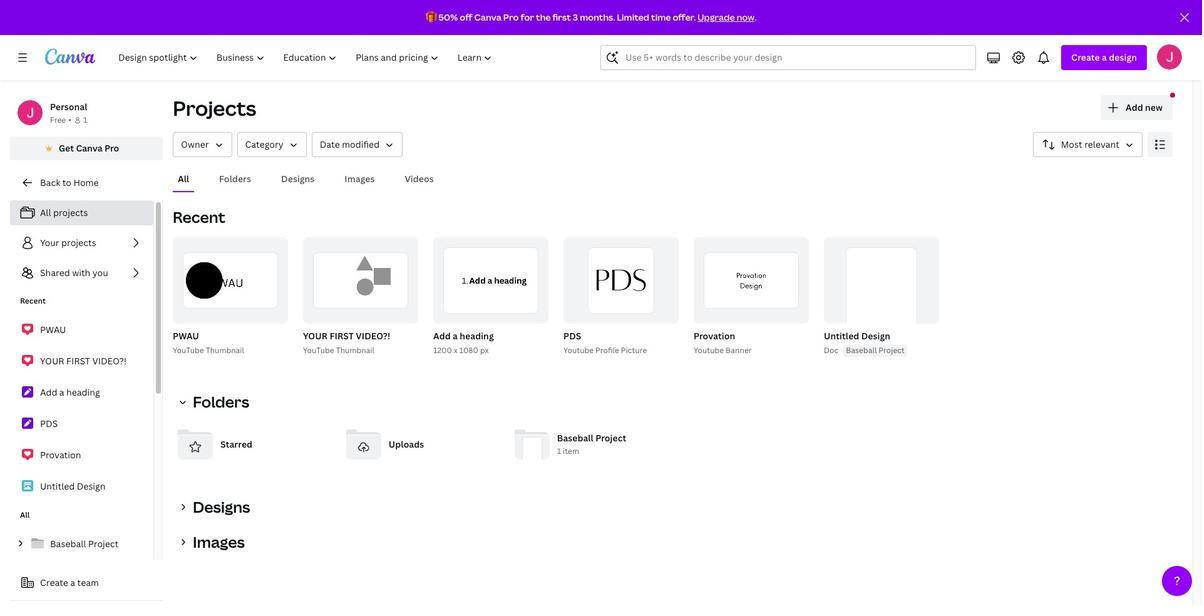 Task type: vqa. For each thing, say whether or not it's contained in the screenshot.
the Text 'button'
no



Task type: describe. For each thing, give the bounding box(es) containing it.
1080
[[460, 345, 479, 356]]

provation for provation
[[40, 449, 81, 461]]

1 vertical spatial recent
[[20, 296, 46, 306]]

starred
[[221, 439, 253, 450]]

category
[[245, 138, 284, 150]]

images button
[[340, 167, 380, 191]]

thumbnail inside your first video?! youtube thumbnail
[[336, 345, 375, 356]]

baseball inside baseball project 'link'
[[50, 538, 86, 550]]

all projects link
[[10, 200, 154, 226]]

add a heading button
[[434, 329, 494, 345]]

get canva pro button
[[10, 137, 163, 160]]

images inside button
[[345, 173, 375, 185]]

a for create a design
[[1103, 51, 1108, 63]]

🎁
[[426, 11, 437, 23]]

Date modified button
[[312, 132, 403, 157]]

heading for add a heading
[[66, 387, 100, 398]]

date
[[320, 138, 340, 150]]

add a heading
[[40, 387, 100, 398]]

Owner button
[[173, 132, 232, 157]]

james peterson image
[[1158, 44, 1183, 70]]

pwau link
[[10, 317, 154, 343]]

picture
[[621, 345, 648, 356]]

youtube inside your first video?! youtube thumbnail
[[303, 345, 334, 356]]

banner
[[726, 345, 752, 356]]

a for add a heading
[[59, 387, 64, 398]]

all button
[[173, 167, 194, 191]]

a for create a team
[[70, 577, 75, 589]]

px
[[481, 345, 489, 356]]

folders inside button
[[219, 173, 251, 185]]

first for your first video?! youtube thumbnail
[[330, 330, 354, 342]]

design inside button
[[862, 330, 891, 342]]

your first video?! button
[[303, 329, 391, 345]]

provation for provation youtube banner
[[694, 330, 736, 342]]

your
[[40, 237, 59, 249]]

pwau for pwau youtube thumbnail
[[173, 330, 199, 342]]

home
[[74, 177, 99, 189]]

list containing pwau
[[10, 317, 154, 500]]

pds youtube profile picture
[[564, 330, 648, 356]]

pro inside the get canva pro button
[[105, 142, 119, 154]]

baseball inside baseball project 1 item
[[557, 433, 594, 444]]

video?! for your first video?! youtube thumbnail
[[356, 330, 391, 342]]

uploads
[[389, 439, 424, 450]]

of
[[528, 309, 535, 318]]

folders button
[[214, 167, 256, 191]]

3
[[573, 11, 578, 23]]

add for add a heading
[[40, 387, 57, 398]]

Category button
[[237, 132, 307, 157]]

first for your first video?!
[[66, 355, 90, 367]]

doc
[[825, 345, 839, 356]]

1 for 1 of 2
[[522, 309, 526, 318]]

1 horizontal spatial untitled design
[[825, 330, 891, 342]]

project inside 'link'
[[88, 538, 119, 550]]

offer.
[[673, 11, 696, 23]]

add for add a heading 1200 x 1080 px
[[434, 330, 451, 342]]

your first video?!
[[40, 355, 127, 367]]

baseball project inside 'link'
[[50, 538, 119, 550]]

designs inside dropdown button
[[193, 497, 250, 518]]

owner
[[181, 138, 209, 150]]

off
[[460, 11, 473, 23]]

untitled design link
[[10, 474, 154, 500]]

shared with you link
[[10, 261, 154, 286]]

0 horizontal spatial untitled
[[40, 481, 75, 492]]

all for all projects
[[40, 207, 51, 219]]

0 vertical spatial recent
[[173, 207, 225, 227]]

get canva pro
[[59, 142, 119, 154]]

videos
[[405, 173, 434, 185]]

top level navigation element
[[110, 45, 503, 70]]

your for your first video?! youtube thumbnail
[[303, 330, 328, 342]]

images inside dropdown button
[[193, 532, 245, 553]]

.
[[755, 11, 757, 23]]

a for add a heading 1200 x 1080 px
[[453, 330, 458, 342]]

your for your first video?!
[[40, 355, 64, 367]]

provation youtube banner
[[694, 330, 752, 356]]

create for create a design
[[1072, 51, 1101, 63]]

add new button
[[1101, 95, 1174, 120]]

pwau button
[[173, 329, 199, 345]]

create a team button
[[10, 571, 163, 596]]

your first video?! link
[[10, 348, 154, 375]]

2
[[536, 309, 540, 318]]

months.
[[580, 11, 616, 23]]

1 of 2
[[522, 309, 540, 318]]

thumbnail inside pwau youtube thumbnail
[[206, 345, 244, 356]]

pds for pds youtube profile picture
[[564, 330, 582, 342]]

•
[[68, 115, 71, 125]]

1 horizontal spatial pro
[[504, 11, 519, 23]]

now
[[737, 11, 755, 23]]

50%
[[439, 11, 458, 23]]

list containing all projects
[[10, 200, 154, 286]]

projects for all projects
[[53, 207, 88, 219]]

you
[[93, 267, 108, 279]]

relevant
[[1085, 138, 1120, 150]]

with
[[72, 267, 90, 279]]

project inside "button"
[[879, 345, 905, 356]]

1 inside baseball project 1 item
[[557, 446, 561, 457]]

design
[[1110, 51, 1138, 63]]

pwau youtube thumbnail
[[173, 330, 244, 356]]

most
[[1062, 138, 1083, 150]]

date modified
[[320, 138, 380, 150]]

add a heading link
[[10, 380, 154, 406]]

0 horizontal spatial design
[[77, 481, 106, 492]]

video?! for your first video?!
[[92, 355, 127, 367]]

baseball project button
[[844, 345, 908, 357]]

create for create a team
[[40, 577, 68, 589]]

modified
[[342, 138, 380, 150]]

profile
[[596, 345, 620, 356]]



Task type: locate. For each thing, give the bounding box(es) containing it.
heading down your first video?! link
[[66, 387, 100, 398]]

projects right your
[[61, 237, 96, 249]]

pwau for pwau
[[40, 324, 66, 336]]

add inside dropdown button
[[1127, 102, 1144, 113]]

0 vertical spatial pds
[[564, 330, 582, 342]]

0 vertical spatial projects
[[53, 207, 88, 219]]

1 horizontal spatial pwau
[[173, 330, 199, 342]]

pro
[[504, 11, 519, 23], [105, 142, 119, 154]]

1 vertical spatial designs
[[193, 497, 250, 518]]

1 vertical spatial add
[[434, 330, 451, 342]]

pds for pds
[[40, 418, 58, 430]]

0 vertical spatial provation
[[694, 330, 736, 342]]

free •
[[50, 115, 71, 125]]

1 horizontal spatial images
[[345, 173, 375, 185]]

folders button
[[173, 390, 257, 415]]

untitled design
[[825, 330, 891, 342], [40, 481, 106, 492]]

baseball project
[[847, 345, 905, 356], [50, 538, 119, 550]]

2 list from the top
[[10, 317, 154, 500]]

baseball project link
[[10, 531, 154, 558]]

0 vertical spatial baseball project
[[847, 345, 905, 356]]

1 vertical spatial list
[[10, 317, 154, 500]]

1 vertical spatial create
[[40, 577, 68, 589]]

0 horizontal spatial untitled design
[[40, 481, 106, 492]]

first inside list
[[66, 355, 90, 367]]

1 horizontal spatial untitled
[[825, 330, 860, 342]]

pds button
[[564, 329, 582, 345]]

1 vertical spatial canva
[[76, 142, 103, 154]]

2 horizontal spatial all
[[178, 173, 189, 185]]

0 horizontal spatial all
[[20, 510, 30, 521]]

1 horizontal spatial create
[[1072, 51, 1101, 63]]

1 horizontal spatial heading
[[460, 330, 494, 342]]

2 vertical spatial project
[[88, 538, 119, 550]]

1 vertical spatial design
[[77, 481, 106, 492]]

your inside your first video?! youtube thumbnail
[[303, 330, 328, 342]]

create inside dropdown button
[[1072, 51, 1101, 63]]

1 vertical spatial project
[[596, 433, 627, 444]]

1 left of
[[522, 309, 526, 318]]

your first video?! youtube thumbnail
[[303, 330, 391, 356]]

1 horizontal spatial thumbnail
[[336, 345, 375, 356]]

0 horizontal spatial create
[[40, 577, 68, 589]]

0 vertical spatial first
[[330, 330, 354, 342]]

free
[[50, 115, 66, 125]]

add new
[[1127, 102, 1163, 113]]

video?!
[[356, 330, 391, 342], [92, 355, 127, 367]]

baseball
[[847, 345, 877, 356], [557, 433, 594, 444], [50, 538, 86, 550]]

1 horizontal spatial design
[[862, 330, 891, 342]]

1 horizontal spatial 1
[[522, 309, 526, 318]]

0 horizontal spatial 1
[[83, 115, 87, 125]]

a up x
[[453, 330, 458, 342]]

first inside your first video?! youtube thumbnail
[[330, 330, 354, 342]]

baseball project inside "button"
[[847, 345, 905, 356]]

0 vertical spatial all
[[178, 173, 189, 185]]

0 horizontal spatial add
[[40, 387, 57, 398]]

1 vertical spatial 1
[[522, 309, 526, 318]]

1 vertical spatial untitled design
[[40, 481, 106, 492]]

1 horizontal spatial designs
[[281, 173, 315, 185]]

1 left item
[[557, 446, 561, 457]]

0 vertical spatial baseball
[[847, 345, 877, 356]]

untitled down the provation link
[[40, 481, 75, 492]]

1 vertical spatial images
[[193, 532, 245, 553]]

pds inside list
[[40, 418, 58, 430]]

create left design
[[1072, 51, 1101, 63]]

untitled up doc
[[825, 330, 860, 342]]

designs button
[[173, 495, 258, 520]]

item
[[563, 446, 580, 457]]

create a design
[[1072, 51, 1138, 63]]

baseball project up team in the bottom left of the page
[[50, 538, 119, 550]]

pwau inside pwau youtube thumbnail
[[173, 330, 199, 342]]

pro left for
[[504, 11, 519, 23]]

thumbnail up folders dropdown button
[[206, 345, 244, 356]]

1 youtube from the left
[[173, 345, 204, 356]]

1200
[[434, 345, 452, 356]]

all inside button
[[178, 173, 189, 185]]

your projects link
[[10, 231, 154, 256]]

None search field
[[601, 45, 977, 70]]

baseball up create a team
[[50, 538, 86, 550]]

upgrade now button
[[698, 11, 755, 23]]

0 vertical spatial list
[[10, 200, 154, 286]]

starred link
[[173, 422, 331, 467]]

designs
[[281, 173, 315, 185], [193, 497, 250, 518]]

2 youtube from the left
[[303, 345, 334, 356]]

add inside the "add a heading 1200 x 1080 px"
[[434, 330, 451, 342]]

1 vertical spatial folders
[[193, 392, 249, 412]]

pds inside 'pds youtube profile picture'
[[564, 330, 582, 342]]

add left new
[[1127, 102, 1144, 113]]

0 vertical spatial folders
[[219, 173, 251, 185]]

all projects
[[40, 207, 88, 219]]

add up the "1200"
[[434, 330, 451, 342]]

🎁 50% off canva pro for the first 3 months. limited time offer. upgrade now .
[[426, 11, 757, 23]]

untitled design down the provation link
[[40, 481, 106, 492]]

canva inside button
[[76, 142, 103, 154]]

2 horizontal spatial 1
[[557, 446, 561, 457]]

2 horizontal spatial add
[[1127, 102, 1144, 113]]

projects
[[173, 95, 257, 122]]

2 vertical spatial add
[[40, 387, 57, 398]]

0 horizontal spatial project
[[88, 538, 119, 550]]

1 vertical spatial your
[[40, 355, 64, 367]]

youtube inside 'pds youtube profile picture'
[[564, 345, 594, 356]]

0 horizontal spatial video?!
[[92, 355, 127, 367]]

your projects
[[40, 237, 96, 249]]

2 thumbnail from the left
[[336, 345, 375, 356]]

heading for add a heading 1200 x 1080 px
[[460, 330, 494, 342]]

first
[[330, 330, 354, 342], [66, 355, 90, 367]]

create a design button
[[1062, 45, 1148, 70]]

youtube
[[564, 345, 594, 356], [694, 345, 724, 356]]

0 horizontal spatial pds
[[40, 418, 58, 430]]

folders down category
[[219, 173, 251, 185]]

0 vertical spatial pro
[[504, 11, 519, 23]]

design up baseball project "button"
[[862, 330, 891, 342]]

0 vertical spatial your
[[303, 330, 328, 342]]

baseball inside baseball project "button"
[[847, 345, 877, 356]]

a left team in the bottom left of the page
[[70, 577, 75, 589]]

0 horizontal spatial pwau
[[40, 324, 66, 336]]

0 vertical spatial project
[[879, 345, 905, 356]]

projects inside "link"
[[61, 237, 96, 249]]

1 vertical spatial video?!
[[92, 355, 127, 367]]

2 vertical spatial 1
[[557, 446, 561, 457]]

1 vertical spatial provation
[[40, 449, 81, 461]]

untitled design inside untitled design link
[[40, 481, 106, 492]]

back to home
[[40, 177, 99, 189]]

0 vertical spatial canva
[[475, 11, 502, 23]]

projects down back to home
[[53, 207, 88, 219]]

1 youtube from the left
[[564, 345, 594, 356]]

1 right •
[[83, 115, 87, 125]]

a inside button
[[70, 577, 75, 589]]

1 horizontal spatial baseball
[[557, 433, 594, 444]]

2 youtube from the left
[[694, 345, 724, 356]]

your
[[303, 330, 328, 342], [40, 355, 64, 367]]

thumbnail down your first video?! button
[[336, 345, 375, 356]]

provation
[[694, 330, 736, 342], [40, 449, 81, 461]]

designs up images dropdown button at left
[[193, 497, 250, 518]]

design down the provation link
[[77, 481, 106, 492]]

your inside list
[[40, 355, 64, 367]]

create a team
[[40, 577, 99, 589]]

1 thumbnail from the left
[[206, 345, 244, 356]]

0 vertical spatial video?!
[[356, 330, 391, 342]]

project inside baseball project 1 item
[[596, 433, 627, 444]]

for
[[521, 11, 535, 23]]

baseball project 1 item
[[557, 433, 627, 457]]

1 horizontal spatial add
[[434, 330, 451, 342]]

team
[[77, 577, 99, 589]]

baseball project down untitled design button
[[847, 345, 905, 356]]

baseball down untitled design button
[[847, 345, 877, 356]]

0 horizontal spatial designs
[[193, 497, 250, 518]]

0 vertical spatial heading
[[460, 330, 494, 342]]

0 horizontal spatial youtube
[[564, 345, 594, 356]]

all for all button
[[178, 173, 189, 185]]

thumbnail
[[206, 345, 244, 356], [336, 345, 375, 356]]

youtube down pwau button
[[173, 345, 204, 356]]

youtube inside provation youtube banner
[[694, 345, 724, 356]]

uploads link
[[341, 422, 500, 467]]

0 horizontal spatial canva
[[76, 142, 103, 154]]

time
[[652, 11, 671, 23]]

a inside the "add a heading 1200 x 1080 px"
[[453, 330, 458, 342]]

create
[[1072, 51, 1101, 63], [40, 577, 68, 589]]

video?! inside list
[[92, 355, 127, 367]]

x
[[454, 345, 458, 356]]

new
[[1146, 102, 1163, 113]]

a
[[1103, 51, 1108, 63], [453, 330, 458, 342], [59, 387, 64, 398], [70, 577, 75, 589]]

folders up starred on the left bottom of page
[[193, 392, 249, 412]]

0 horizontal spatial youtube
[[173, 345, 204, 356]]

pro up back to home link
[[105, 142, 119, 154]]

heading up px
[[460, 330, 494, 342]]

most relevant
[[1062, 138, 1120, 150]]

0 horizontal spatial images
[[193, 532, 245, 553]]

provation down pds link
[[40, 449, 81, 461]]

the
[[536, 11, 551, 23]]

1 horizontal spatial canva
[[475, 11, 502, 23]]

recent down shared
[[20, 296, 46, 306]]

designs inside button
[[281, 173, 315, 185]]

1 list from the top
[[10, 200, 154, 286]]

1 horizontal spatial youtube
[[694, 345, 724, 356]]

1 vertical spatial pds
[[40, 418, 58, 430]]

1 horizontal spatial baseball project
[[847, 345, 905, 356]]

limited
[[617, 11, 650, 23]]

2 vertical spatial all
[[20, 510, 30, 521]]

youtube down provation button
[[694, 345, 724, 356]]

first
[[553, 11, 571, 23]]

pwau inside list
[[40, 324, 66, 336]]

1 vertical spatial first
[[66, 355, 90, 367]]

youtube down pds button
[[564, 345, 594, 356]]

0 horizontal spatial baseball project
[[50, 538, 119, 550]]

1 horizontal spatial youtube
[[303, 345, 334, 356]]

youtube for provation
[[694, 345, 724, 356]]

videos button
[[400, 167, 439, 191]]

designs down category button
[[281, 173, 315, 185]]

baseball up item
[[557, 433, 594, 444]]

project
[[879, 345, 905, 356], [596, 433, 627, 444], [88, 538, 119, 550]]

1 horizontal spatial all
[[40, 207, 51, 219]]

pwau
[[40, 324, 66, 336], [173, 330, 199, 342]]

images down date modified button at the top left of page
[[345, 173, 375, 185]]

provation inside provation youtube banner
[[694, 330, 736, 342]]

0 horizontal spatial your
[[40, 355, 64, 367]]

0 vertical spatial designs
[[281, 173, 315, 185]]

1 vertical spatial untitled
[[40, 481, 75, 492]]

add for add new
[[1127, 102, 1144, 113]]

0 horizontal spatial baseball
[[50, 538, 86, 550]]

personal
[[50, 101, 87, 113]]

recent down all button
[[173, 207, 225, 227]]

a down your first video?! link
[[59, 387, 64, 398]]

0 vertical spatial create
[[1072, 51, 1101, 63]]

upgrade
[[698, 11, 735, 23]]

provation up 'banner'
[[694, 330, 736, 342]]

designs button
[[276, 167, 320, 191]]

1
[[83, 115, 87, 125], [522, 309, 526, 318], [557, 446, 561, 457]]

back
[[40, 177, 60, 189]]

Sort by button
[[1034, 132, 1143, 157]]

shared
[[40, 267, 70, 279]]

recent
[[173, 207, 225, 227], [20, 296, 46, 306]]

shared with you
[[40, 267, 108, 279]]

a inside dropdown button
[[1103, 51, 1108, 63]]

0 vertical spatial images
[[345, 173, 375, 185]]

folders inside dropdown button
[[193, 392, 249, 412]]

create left team in the bottom left of the page
[[40, 577, 68, 589]]

canva right the 'get'
[[76, 142, 103, 154]]

untitled design up baseball project "button"
[[825, 330, 891, 342]]

2 vertical spatial baseball
[[50, 538, 86, 550]]

provation inside list
[[40, 449, 81, 461]]

1 vertical spatial baseball
[[557, 433, 594, 444]]

projects for your projects
[[61, 237, 96, 249]]

youtube
[[173, 345, 204, 356], [303, 345, 334, 356]]

1 horizontal spatial pds
[[564, 330, 582, 342]]

folders
[[219, 173, 251, 185], [193, 392, 249, 412]]

0 horizontal spatial pro
[[105, 142, 119, 154]]

1 horizontal spatial your
[[303, 330, 328, 342]]

2 horizontal spatial baseball
[[847, 345, 877, 356]]

0 vertical spatial untitled
[[825, 330, 860, 342]]

1 horizontal spatial provation
[[694, 330, 736, 342]]

images button
[[173, 530, 252, 555]]

list
[[10, 200, 154, 286], [10, 317, 154, 500]]

1 horizontal spatial first
[[330, 330, 354, 342]]

1 vertical spatial baseball project
[[50, 538, 119, 550]]

youtube inside pwau youtube thumbnail
[[173, 345, 204, 356]]

canva right "off"
[[475, 11, 502, 23]]

a left design
[[1103, 51, 1108, 63]]

heading inside the "add a heading 1200 x 1080 px"
[[460, 330, 494, 342]]

youtube down your first video?! button
[[303, 345, 334, 356]]

0 horizontal spatial provation
[[40, 449, 81, 461]]

add down your first video?! link
[[40, 387, 57, 398]]

canva
[[475, 11, 502, 23], [76, 142, 103, 154]]

untitled design button
[[825, 329, 891, 345]]

1 vertical spatial all
[[40, 207, 51, 219]]

images down designs dropdown button
[[193, 532, 245, 553]]

Search search field
[[626, 46, 952, 70]]

1 for 1
[[83, 115, 87, 125]]

0 horizontal spatial recent
[[20, 296, 46, 306]]

provation button
[[694, 329, 736, 345]]

add
[[1127, 102, 1144, 113], [434, 330, 451, 342], [40, 387, 57, 398]]

0 vertical spatial add
[[1127, 102, 1144, 113]]

2 horizontal spatial project
[[879, 345, 905, 356]]

1 horizontal spatial video?!
[[356, 330, 391, 342]]

1 horizontal spatial project
[[596, 433, 627, 444]]

pds link
[[10, 411, 154, 437]]

0 vertical spatial 1
[[83, 115, 87, 125]]

provation link
[[10, 442, 154, 469]]

video?! inside your first video?! youtube thumbnail
[[356, 330, 391, 342]]

a inside list
[[59, 387, 64, 398]]

create inside button
[[40, 577, 68, 589]]

untitled inside button
[[825, 330, 860, 342]]

youtube for pds
[[564, 345, 594, 356]]

1 horizontal spatial recent
[[173, 207, 225, 227]]

back to home link
[[10, 170, 163, 195]]

1 vertical spatial pro
[[105, 142, 119, 154]]



